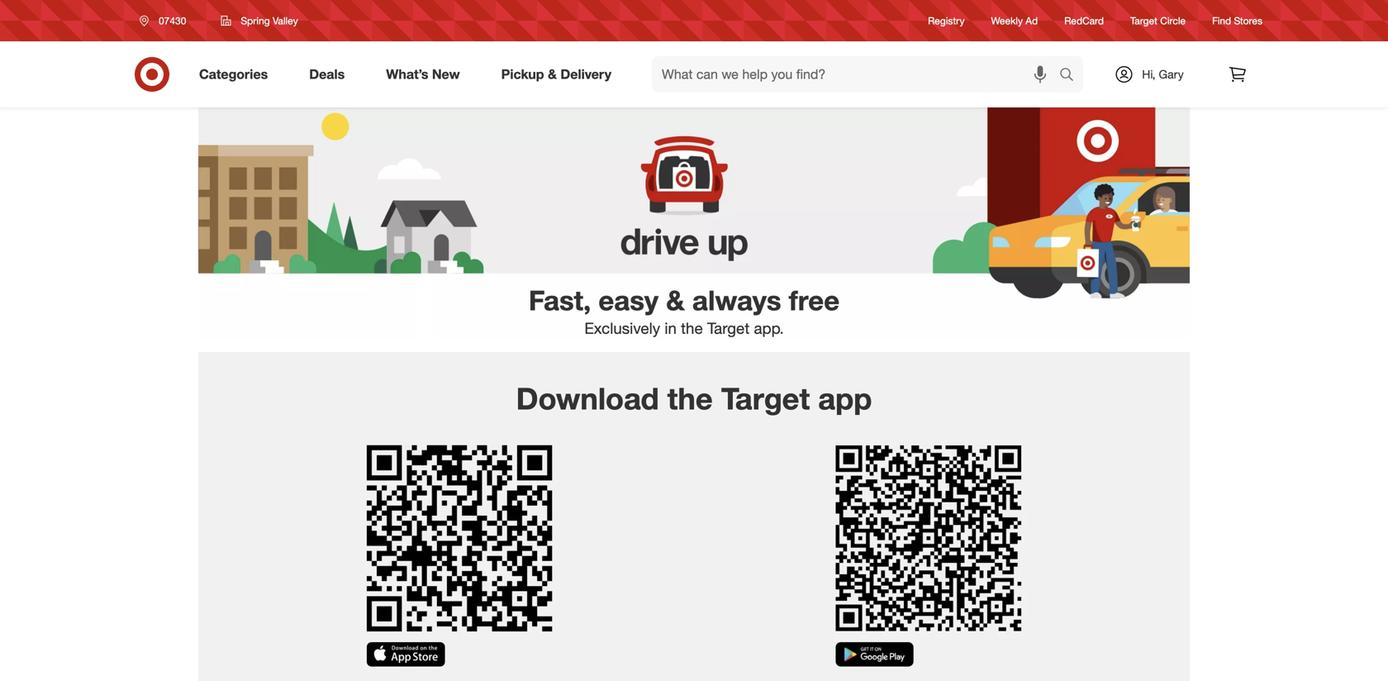 Task type: locate. For each thing, give the bounding box(es) containing it.
1 vertical spatial &
[[666, 283, 685, 317]]

valley
[[273, 14, 298, 27]]

What can we help you find? suggestions appear below search field
[[652, 56, 1064, 93]]

the
[[681, 319, 703, 338], [668, 380, 713, 417]]

redcard
[[1065, 14, 1104, 27]]

target circle link
[[1131, 14, 1186, 28]]

pickup & delivery
[[501, 66, 612, 82]]

target circle
[[1131, 14, 1186, 27]]

in
[[665, 319, 677, 338]]

gary
[[1159, 67, 1184, 81]]

fast, easy & always free exclusively in the target app.
[[529, 283, 840, 338]]

find
[[1213, 14, 1232, 27]]

target left circle
[[1131, 14, 1158, 27]]

0 horizontal spatial &
[[548, 66, 557, 82]]

target down app.
[[722, 380, 810, 417]]

download on the apple app store image
[[238, 445, 681, 667]]

target down always
[[708, 319, 750, 338]]

deals
[[309, 66, 345, 82]]

1 horizontal spatial &
[[666, 283, 685, 317]]

& right pickup
[[548, 66, 557, 82]]

0 vertical spatial target
[[1131, 14, 1158, 27]]

delivery
[[561, 66, 612, 82]]

1 vertical spatial the
[[668, 380, 713, 417]]

0 vertical spatial the
[[681, 319, 703, 338]]

target
[[1131, 14, 1158, 27], [708, 319, 750, 338], [722, 380, 810, 417]]

target inside "fast, easy & always free exclusively in the target app."
[[708, 319, 750, 338]]

weekly ad link
[[992, 14, 1038, 28]]

download the target app
[[516, 380, 872, 417]]

what's new link
[[372, 56, 481, 93]]

download
[[516, 380, 659, 417]]

easy
[[599, 283, 659, 317]]

stores
[[1235, 14, 1263, 27]]

hi, gary
[[1143, 67, 1184, 81]]

registry
[[928, 14, 965, 27]]

&
[[548, 66, 557, 82], [666, 283, 685, 317]]

1 vertical spatial target
[[708, 319, 750, 338]]

what's new
[[386, 66, 460, 82]]

new
[[432, 66, 460, 82]]

& up in
[[666, 283, 685, 317]]

the right in
[[681, 319, 703, 338]]

the down in
[[668, 380, 713, 417]]

search
[[1052, 68, 1092, 84]]

redcard link
[[1065, 14, 1104, 28]]

07430
[[159, 14, 186, 27]]

07430 button
[[129, 6, 204, 36]]

categories link
[[185, 56, 289, 93]]

pickup
[[501, 66, 544, 82]]

the inside "fast, easy & always free exclusively in the target app."
[[681, 319, 703, 338]]

spring valley
[[241, 14, 298, 27]]

find stores link
[[1213, 14, 1263, 28]]

find stores
[[1213, 14, 1263, 27]]



Task type: vqa. For each thing, say whether or not it's contained in the screenshot.
Gary at the right of the page
yes



Task type: describe. For each thing, give the bounding box(es) containing it.
& inside "fast, easy & always free exclusively in the target app."
[[666, 283, 685, 317]]

2 vertical spatial target
[[722, 380, 810, 417]]

hi,
[[1143, 67, 1156, 81]]

pickup & delivery link
[[487, 56, 632, 93]]

circle
[[1161, 14, 1186, 27]]

google play store image
[[708, 445, 1151, 667]]

registry link
[[928, 14, 965, 28]]

0 vertical spatial &
[[548, 66, 557, 82]]

weekly ad
[[992, 14, 1038, 27]]

search button
[[1052, 56, 1092, 96]]

exclusively
[[585, 319, 661, 338]]

categories
[[199, 66, 268, 82]]

spring valley button
[[210, 6, 309, 36]]

free
[[789, 283, 840, 317]]

weekly
[[992, 14, 1023, 27]]

deals link
[[295, 56, 366, 93]]

spring
[[241, 14, 270, 27]]

always
[[693, 283, 782, 317]]

app.
[[754, 319, 784, 338]]

fast,
[[529, 283, 591, 317]]

ad
[[1026, 14, 1038, 27]]

app
[[819, 380, 872, 417]]

what's
[[386, 66, 429, 82]]



